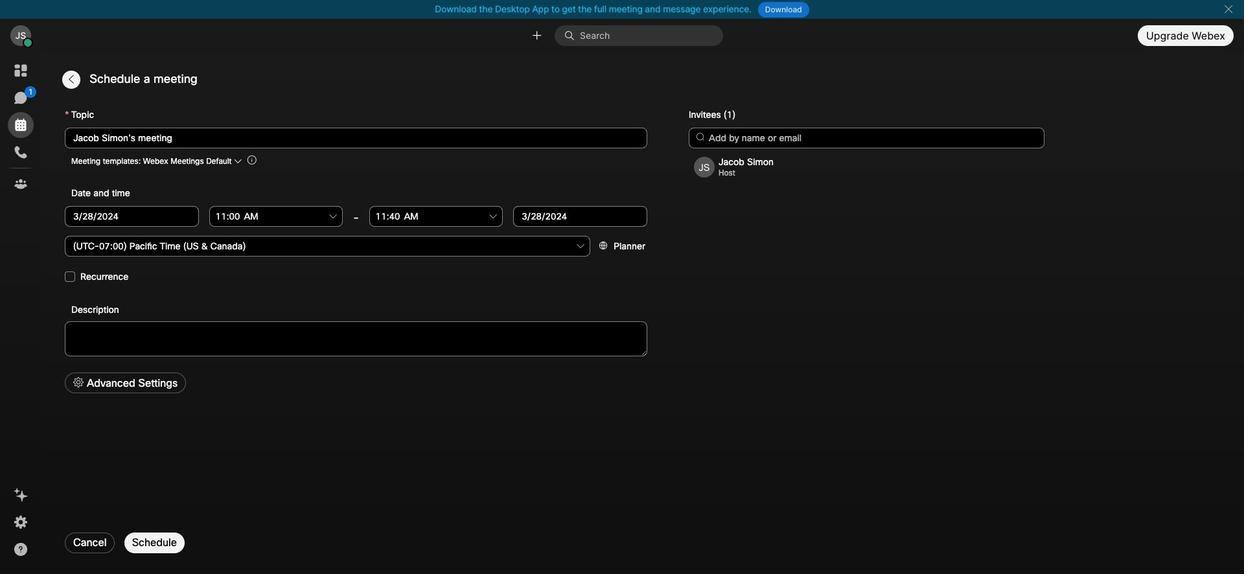 Task type: locate. For each thing, give the bounding box(es) containing it.
navigation
[[0, 53, 41, 574]]

webex tab list
[[8, 58, 36, 197]]



Task type: vqa. For each thing, say whether or not it's contained in the screenshot.
the bottom UNTITLED list item
no



Task type: describe. For each thing, give the bounding box(es) containing it.
cancel_16 image
[[1224, 4, 1234, 14]]



